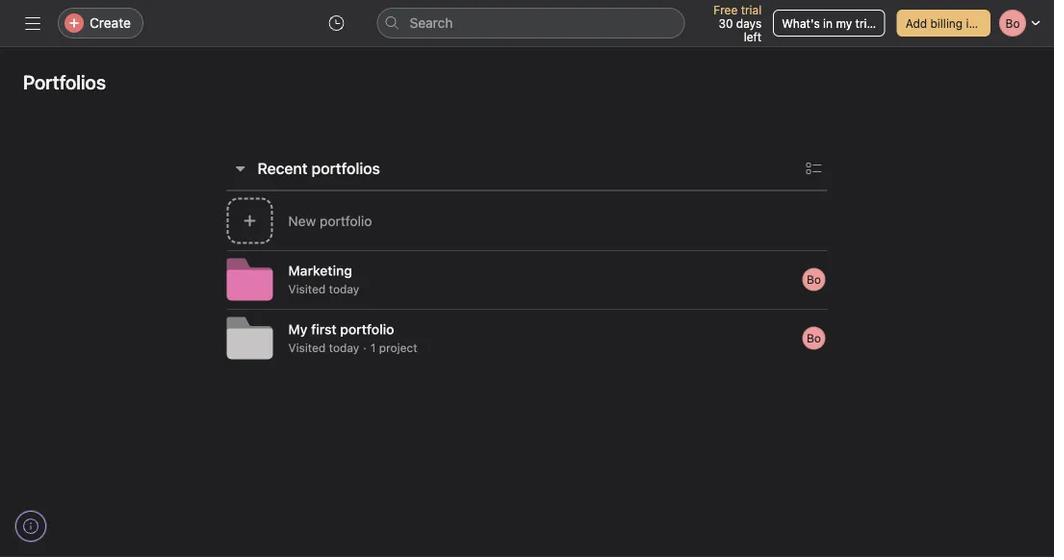 Task type: locate. For each thing, give the bounding box(es) containing it.
2 bo from the top
[[807, 332, 821, 345]]

visited today
[[288, 283, 359, 296], [288, 341, 359, 355]]

recent
[[258, 159, 308, 178]]

1 bo from the top
[[807, 273, 821, 286]]

0 vertical spatial visited today
[[288, 283, 359, 296]]

0 vertical spatial portfolio
[[320, 213, 372, 229]]

1 vertical spatial visited today
[[288, 341, 359, 355]]

portfolio
[[320, 213, 372, 229], [340, 322, 394, 337]]

0 vertical spatial visited
[[288, 283, 326, 296]]

trial?
[[855, 16, 882, 30]]

1 today from the top
[[329, 283, 359, 296]]

bo for marketing
[[807, 273, 821, 286]]

new portfolio
[[288, 213, 372, 229]]

1 vertical spatial portfolio
[[340, 322, 394, 337]]

1 project
[[371, 341, 417, 355]]

my first portfolio
[[288, 322, 394, 337]]

visited today down marketing at left
[[288, 283, 359, 296]]

today down marketing at left
[[329, 283, 359, 296]]

1 vertical spatial visited
[[288, 341, 326, 355]]

history image
[[329, 15, 344, 31]]

free
[[714, 3, 738, 16]]

0 vertical spatial bo
[[807, 273, 821, 286]]

trial
[[741, 3, 762, 16]]

0 vertical spatial today
[[329, 283, 359, 296]]

bo
[[807, 273, 821, 286], [807, 332, 821, 345]]

portfolio right new
[[320, 213, 372, 229]]

search button
[[377, 8, 685, 39]]

left
[[744, 30, 762, 43]]

visited
[[288, 283, 326, 296], [288, 341, 326, 355]]

expand sidebar image
[[25, 15, 40, 31]]

2 visited today from the top
[[288, 341, 359, 355]]

visited today down first
[[288, 341, 359, 355]]

visited down my
[[288, 341, 326, 355]]

in
[[823, 16, 833, 30]]

bo for my first portfolio
[[807, 332, 821, 345]]

visited down marketing at left
[[288, 283, 326, 296]]

what's in my trial?
[[782, 16, 882, 30]]

today down my first portfolio
[[329, 341, 359, 355]]

portfolio up 1
[[340, 322, 394, 337]]

project
[[379, 341, 417, 355]]

search list box
[[377, 8, 685, 39]]

recent portfolios
[[258, 159, 380, 178]]

what's
[[782, 16, 820, 30]]

create button
[[58, 8, 143, 39]]

first
[[311, 322, 337, 337]]

portfolios
[[23, 70, 106, 93]]

1 vertical spatial today
[[329, 341, 359, 355]]

1 vertical spatial bo
[[807, 332, 821, 345]]

today
[[329, 283, 359, 296], [329, 341, 359, 355]]



Task type: vqa. For each thing, say whether or not it's contained in the screenshot.
bottom Board
no



Task type: describe. For each thing, give the bounding box(es) containing it.
1 visited today from the top
[[288, 283, 359, 296]]

search
[[410, 15, 453, 31]]

marketing
[[288, 263, 352, 279]]

portfolios
[[311, 159, 380, 178]]

30
[[719, 16, 733, 30]]

2 today from the top
[[329, 341, 359, 355]]

1 visited from the top
[[288, 283, 326, 296]]

1
[[371, 341, 376, 355]]

billing
[[930, 16, 963, 30]]

days
[[736, 16, 762, 30]]

2 visited from the top
[[288, 341, 326, 355]]

create
[[90, 15, 131, 31]]

my
[[836, 16, 852, 30]]

free trial 30 days left
[[714, 3, 762, 43]]

view as tiles image
[[806, 161, 822, 176]]

new
[[288, 213, 316, 229]]

add billing info button
[[897, 10, 991, 37]]

collapse task list for the section recent portfolios image
[[232, 161, 248, 176]]

what's in my trial? button
[[773, 10, 885, 37]]

add
[[906, 16, 927, 30]]

my
[[288, 322, 308, 337]]

add billing info
[[906, 16, 986, 30]]

info
[[966, 16, 986, 30]]



